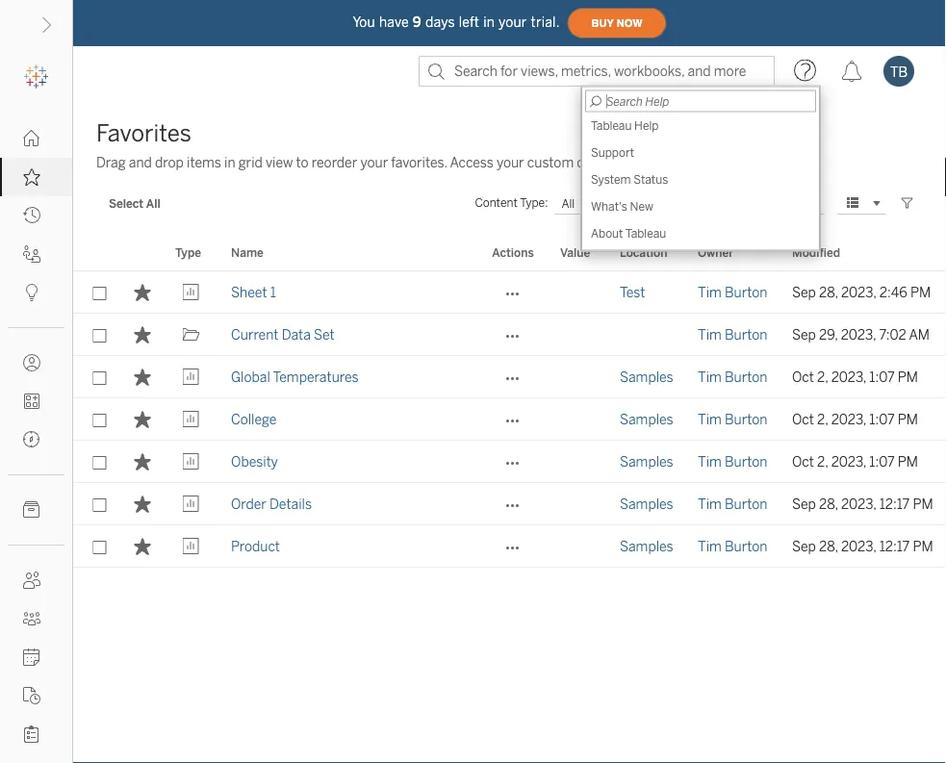Task type: describe. For each thing, give the bounding box(es) containing it.
row containing order details
[[73, 484, 947, 526]]

home image
[[23, 130, 40, 147]]

28, for details
[[820, 497, 839, 512]]

cell for current data set
[[549, 314, 609, 356]]

product
[[231, 539, 280, 555]]

sep for data
[[793, 327, 817, 343]]

samples link for order details
[[620, 484, 674, 526]]

view image for order
[[183, 496, 200, 513]]

2, for global temperatures
[[818, 369, 829, 385]]

in for you
[[484, 14, 495, 30]]

you
[[353, 14, 376, 30]]

shared with me image
[[23, 246, 40, 263]]

sheet 1 link
[[231, 272, 276, 314]]

collections image
[[23, 393, 40, 410]]

view image for sheet
[[183, 284, 200, 302]]

burton for product
[[725, 539, 768, 555]]

your right "access"
[[497, 155, 525, 171]]

burton for global temperatures
[[725, 369, 768, 385]]

cell for college
[[549, 399, 609, 441]]

cell for global temperatures
[[549, 356, 609, 399]]

college link
[[231, 399, 277, 441]]

have
[[379, 14, 409, 30]]

trial.
[[531, 14, 560, 30]]

pm for college
[[899, 412, 919, 428]]

sep 28, 2023, 12:17 pm for order details
[[793, 497, 934, 512]]

your left trial. at the right
[[499, 14, 528, 30]]

grid
[[239, 155, 263, 171]]

Search Help field
[[586, 90, 817, 112]]

sheet
[[231, 285, 267, 301]]

explore image
[[23, 432, 40, 449]]

samples for order details
[[620, 497, 674, 512]]

left
[[459, 14, 480, 30]]

29,
[[820, 327, 839, 343]]

28, for 1
[[820, 285, 839, 301]]

tableau inside 'tableau help' link
[[591, 118, 632, 132]]

tim for product
[[698, 539, 722, 555]]

samples for college
[[620, 412, 674, 428]]

global temperatures link
[[231, 356, 359, 399]]

3 28, from the top
[[820, 539, 839, 555]]

12:17 for order details
[[880, 497, 911, 512]]

menu.
[[722, 155, 761, 171]]

order details link
[[231, 484, 312, 526]]

oct for college
[[793, 412, 815, 428]]

samples link for global temperatures
[[620, 356, 674, 399]]

in for favorites
[[225, 155, 236, 171]]

test link
[[620, 272, 646, 314]]

samples for obesity
[[620, 454, 674, 470]]

groups image
[[23, 611, 40, 628]]

sep for 1
[[793, 285, 817, 301]]

7:02
[[880, 327, 907, 343]]

tim for global temperatures
[[698, 369, 722, 385]]

row containing global temperatures
[[73, 356, 947, 399]]

buy
[[592, 17, 614, 29]]

your right reorder on the left
[[361, 155, 388, 171]]

sheet 1
[[231, 285, 276, 301]]

data
[[282, 327, 311, 343]]

tableau inside 'about tableau' link
[[626, 226, 667, 240]]

3 view image from the top
[[183, 454, 200, 471]]

select all
[[109, 196, 161, 210]]

buy now
[[592, 17, 643, 29]]

cell for obesity
[[549, 441, 609, 484]]

oct for obesity
[[793, 454, 815, 470]]

sep 29, 2023, 7:02 am
[[793, 327, 931, 343]]

modified
[[793, 246, 841, 260]]

row containing obesity
[[73, 441, 947, 484]]

about tableau link
[[586, 220, 817, 247]]

tableau help link
[[586, 112, 817, 139]]

12:17 for product
[[880, 539, 911, 555]]

project image
[[183, 327, 200, 344]]

system
[[591, 172, 631, 186]]

type:
[[520, 196, 549, 210]]

burton for sheet 1
[[725, 285, 768, 301]]

oct 2, 2023, 1:07 pm for global temperatures
[[793, 369, 919, 385]]

value
[[561, 246, 591, 260]]

burton for college
[[725, 412, 768, 428]]

what's new
[[591, 199, 654, 213]]

content
[[475, 196, 518, 210]]

using
[[614, 155, 647, 171]]

tim burton link for global temperatures
[[698, 356, 768, 399]]

order
[[577, 155, 611, 171]]

row containing sheet 1
[[73, 272, 947, 314]]

name
[[231, 246, 264, 260]]

samples link for obesity
[[620, 441, 674, 484]]

what's new link
[[586, 193, 817, 220]]

college
[[231, 412, 277, 428]]

cell for order details
[[549, 484, 609, 526]]

location
[[620, 246, 668, 260]]

temperatures
[[273, 369, 359, 385]]

2023, for global temperatures
[[832, 369, 867, 385]]

system status
[[591, 172, 669, 186]]

by
[[703, 155, 719, 171]]

sep 28, 2023, 12:17 pm for product
[[793, 539, 934, 555]]

obesity link
[[231, 441, 278, 484]]

test
[[620, 285, 646, 301]]

tim burton link for obesity
[[698, 441, 768, 484]]

select
[[109, 196, 144, 210]]

obesity
[[231, 454, 278, 470]]

set
[[314, 327, 335, 343]]

to
[[296, 155, 309, 171]]

recents image
[[23, 207, 40, 224]]

about
[[591, 226, 624, 240]]

1
[[270, 285, 276, 301]]

2, for obesity
[[818, 454, 829, 470]]

row containing current data set
[[73, 314, 947, 356]]

global temperatures
[[231, 369, 359, 385]]

view image for product
[[183, 538, 200, 556]]

actions
[[493, 246, 534, 260]]

pm for product
[[914, 539, 934, 555]]

2023, for order details
[[842, 497, 877, 512]]

tim burton for college
[[698, 412, 768, 428]]

sep 28, 2023, 2:46 pm
[[793, 285, 932, 301]]

tim for college
[[698, 412, 722, 428]]

Search for views, metrics, workbooks, and more text field
[[419, 56, 775, 87]]

favorites drag and drop items in grid view to reorder your favorites. access your custom order using the sort by menu.
[[96, 120, 761, 171]]

tim burton for current data set
[[698, 327, 768, 343]]

row group containing sheet 1
[[73, 272, 947, 568]]

9
[[413, 14, 422, 30]]

drop
[[155, 155, 184, 171]]



Task type: vqa. For each thing, say whether or not it's contained in the screenshot.
You have 13 days left in your trial. at the top
no



Task type: locate. For each thing, give the bounding box(es) containing it.
cell
[[549, 272, 609, 314], [549, 314, 609, 356], [609, 314, 687, 356], [549, 356, 609, 399], [549, 399, 609, 441], [549, 441, 609, 484], [549, 484, 609, 526], [549, 526, 609, 568]]

2 28, from the top
[[820, 497, 839, 512]]

main navigation. press the up and down arrow keys to access links. element
[[0, 119, 72, 764]]

0 vertical spatial 28,
[[820, 285, 839, 301]]

3 samples from the top
[[620, 454, 674, 470]]

3 2, from the top
[[818, 454, 829, 470]]

1 view image from the top
[[183, 411, 200, 429]]

in
[[484, 14, 495, 30], [225, 155, 236, 171]]

3 oct 2, 2023, 1:07 pm from the top
[[793, 454, 919, 470]]

2 view image from the top
[[183, 369, 200, 386]]

schedules image
[[23, 649, 40, 667]]

row
[[73, 272, 947, 314], [73, 314, 947, 356], [73, 356, 947, 399], [73, 399, 947, 441], [73, 441, 947, 484], [73, 484, 947, 526], [73, 526, 947, 568]]

the
[[650, 155, 670, 171]]

2,
[[818, 369, 829, 385], [818, 412, 829, 428], [818, 454, 829, 470]]

oct 2, 2023, 1:07 pm for college
[[793, 412, 919, 428]]

am
[[910, 327, 931, 343]]

1 vertical spatial 1:07
[[870, 412, 895, 428]]

6 burton from the top
[[725, 497, 768, 512]]

owner
[[698, 246, 734, 260]]

tim burton link for current data set
[[698, 314, 768, 356]]

1 2, from the top
[[818, 369, 829, 385]]

1 sep from the top
[[793, 285, 817, 301]]

in right left
[[484, 14, 495, 30]]

2 2, from the top
[[818, 412, 829, 428]]

pm
[[911, 285, 932, 301], [899, 369, 919, 385], [899, 412, 919, 428], [899, 454, 919, 470], [914, 497, 934, 512], [914, 539, 934, 555]]

3 sep from the top
[[793, 497, 817, 512]]

1 1:07 from the top
[[870, 369, 895, 385]]

tim burton link
[[698, 272, 768, 314], [698, 314, 768, 356], [698, 356, 768, 399], [698, 399, 768, 441], [698, 441, 768, 484], [698, 484, 768, 526], [698, 526, 768, 568]]

0 horizontal spatial in
[[225, 155, 236, 171]]

cell for product
[[549, 526, 609, 568]]

1 tim burton link from the top
[[698, 272, 768, 314]]

list view image
[[845, 195, 862, 212]]

custom
[[528, 155, 574, 171]]

details
[[270, 497, 312, 512]]

oct
[[793, 369, 815, 385], [793, 412, 815, 428], [793, 454, 815, 470]]

1 oct from the top
[[793, 369, 815, 385]]

users image
[[23, 572, 40, 590]]

tim burton for global temperatures
[[698, 369, 768, 385]]

3 tim burton link from the top
[[698, 356, 768, 399]]

order
[[231, 497, 267, 512]]

5 tim from the top
[[698, 454, 722, 470]]

tim for obesity
[[698, 454, 722, 470]]

tableau help
[[591, 118, 659, 132]]

tim burton link for order details
[[698, 484, 768, 526]]

system status link
[[586, 166, 817, 193]]

oct for global temperatures
[[793, 369, 815, 385]]

sep
[[793, 285, 817, 301], [793, 327, 817, 343], [793, 497, 817, 512], [793, 539, 817, 555]]

1 oct 2, 2023, 1:07 pm from the top
[[793, 369, 919, 385]]

about tableau
[[591, 226, 667, 240]]

view image down type at the left top of page
[[183, 284, 200, 302]]

4 tim burton link from the top
[[698, 399, 768, 441]]

2023, for sheet 1
[[842, 285, 877, 301]]

tim
[[698, 285, 722, 301], [698, 327, 722, 343], [698, 369, 722, 385], [698, 412, 722, 428], [698, 454, 722, 470], [698, 497, 722, 512], [698, 539, 722, 555]]

2 1:07 from the top
[[870, 412, 895, 428]]

2 view image from the top
[[183, 538, 200, 556]]

tim burton for sheet 1
[[698, 285, 768, 301]]

view image left order
[[183, 496, 200, 513]]

sort
[[673, 155, 700, 171]]

in left grid
[[225, 155, 236, 171]]

2023, for current data set
[[842, 327, 877, 343]]

0 vertical spatial sep 28, 2023, 12:17 pm
[[793, 497, 934, 512]]

external assets image
[[23, 502, 40, 519]]

1 tim from the top
[[698, 285, 722, 301]]

navigation panel element
[[0, 58, 72, 764]]

1 28, from the top
[[820, 285, 839, 301]]

7 tim burton link from the top
[[698, 526, 768, 568]]

row containing product
[[73, 526, 947, 568]]

oct 2, 2023, 1:07 pm
[[793, 369, 919, 385], [793, 412, 919, 428], [793, 454, 919, 470]]

tim for order details
[[698, 497, 722, 512]]

4 samples link from the top
[[620, 484, 674, 526]]

7 burton from the top
[[725, 539, 768, 555]]

5 row from the top
[[73, 441, 947, 484]]

1 vertical spatial 2,
[[818, 412, 829, 428]]

1 samples link from the top
[[620, 356, 674, 399]]

1:07 for college
[[870, 412, 895, 428]]

buy now button
[[568, 8, 667, 39]]

type
[[175, 246, 201, 260]]

all
[[146, 196, 161, 210]]

2 oct from the top
[[793, 412, 815, 428]]

burton
[[725, 285, 768, 301], [725, 327, 768, 343], [725, 369, 768, 385], [725, 412, 768, 428], [725, 454, 768, 470], [725, 497, 768, 512], [725, 539, 768, 555]]

3 oct from the top
[[793, 454, 815, 470]]

2 burton from the top
[[725, 327, 768, 343]]

view image left the college link
[[183, 411, 200, 429]]

2023, for obesity
[[832, 454, 867, 470]]

5 samples from the top
[[620, 539, 674, 555]]

4 sep from the top
[[793, 539, 817, 555]]

current data set
[[231, 327, 335, 343]]

1 vertical spatial oct 2, 2023, 1:07 pm
[[793, 412, 919, 428]]

2 samples link from the top
[[620, 399, 674, 441]]

2 tim from the top
[[698, 327, 722, 343]]

6 tim from the top
[[698, 497, 722, 512]]

access
[[450, 155, 494, 171]]

now
[[617, 17, 643, 29]]

view image left "obesity" link
[[183, 454, 200, 471]]

jobs image
[[23, 688, 40, 705]]

2 vertical spatial 2,
[[818, 454, 829, 470]]

4 view image from the top
[[183, 496, 200, 513]]

5 tim burton link from the top
[[698, 441, 768, 484]]

7 tim from the top
[[698, 539, 722, 555]]

grid
[[73, 235, 947, 764]]

your
[[499, 14, 528, 30], [361, 155, 388, 171], [497, 155, 525, 171]]

new
[[631, 199, 654, 213]]

pm for obesity
[[899, 454, 919, 470]]

recommendations image
[[23, 284, 40, 302]]

4 row from the top
[[73, 399, 947, 441]]

content type:
[[475, 196, 549, 210]]

0 vertical spatial 2,
[[818, 369, 829, 385]]

burton for obesity
[[725, 454, 768, 470]]

2 sep from the top
[[793, 327, 817, 343]]

support
[[591, 145, 635, 159]]

0 vertical spatial oct
[[793, 369, 815, 385]]

2, for college
[[818, 412, 829, 428]]

favorites.
[[391, 155, 448, 171]]

1 row from the top
[[73, 272, 947, 314]]

support link
[[586, 139, 817, 166]]

drag
[[96, 155, 126, 171]]

tim burton for obesity
[[698, 454, 768, 470]]

0 vertical spatial in
[[484, 14, 495, 30]]

select all button
[[96, 192, 173, 215]]

2 sep 28, 2023, 12:17 pm from the top
[[793, 539, 934, 555]]

tim burton for order details
[[698, 497, 768, 512]]

pm for global temperatures
[[899, 369, 919, 385]]

2 vertical spatial oct
[[793, 454, 815, 470]]

burton for order details
[[725, 497, 768, 512]]

tim burton
[[698, 285, 768, 301], [698, 327, 768, 343], [698, 369, 768, 385], [698, 412, 768, 428], [698, 454, 768, 470], [698, 497, 768, 512], [698, 539, 768, 555]]

days
[[426, 14, 455, 30]]

1 samples from the top
[[620, 369, 674, 385]]

current
[[231, 327, 279, 343]]

and
[[129, 155, 152, 171]]

12:17
[[880, 497, 911, 512], [880, 539, 911, 555]]

1:07
[[870, 369, 895, 385], [870, 412, 895, 428], [870, 454, 895, 470]]

tasks image
[[23, 726, 40, 744]]

2023, for college
[[832, 412, 867, 428]]

tim burton for product
[[698, 539, 768, 555]]

oct 2, 2023, 1:07 pm for obesity
[[793, 454, 919, 470]]

7 tim burton from the top
[[698, 539, 768, 555]]

sep 28, 2023, 12:17 pm
[[793, 497, 934, 512], [793, 539, 934, 555]]

1 horizontal spatial in
[[484, 14, 495, 30]]

row containing college
[[73, 399, 947, 441]]

items
[[187, 155, 221, 171]]

2 samples from the top
[[620, 412, 674, 428]]

0 vertical spatial 1:07
[[870, 369, 895, 385]]

2 vertical spatial 28,
[[820, 539, 839, 555]]

pm for sheet 1
[[911, 285, 932, 301]]

0 vertical spatial oct 2, 2023, 1:07 pm
[[793, 369, 919, 385]]

3 burton from the top
[[725, 369, 768, 385]]

sep for details
[[793, 497, 817, 512]]

tableau up location
[[626, 226, 667, 240]]

view image for global
[[183, 369, 200, 386]]

2 tim burton link from the top
[[698, 314, 768, 356]]

view image
[[183, 411, 200, 429], [183, 538, 200, 556]]

tim burton link for college
[[698, 399, 768, 441]]

1 vertical spatial 28,
[[820, 497, 839, 512]]

4 samples from the top
[[620, 497, 674, 512]]

3 1:07 from the top
[[870, 454, 895, 470]]

3 samples link from the top
[[620, 441, 674, 484]]

1 tim burton from the top
[[698, 285, 768, 301]]

samples link for college
[[620, 399, 674, 441]]

3 row from the top
[[73, 356, 947, 399]]

1 vertical spatial view image
[[183, 538, 200, 556]]

samples link
[[620, 356, 674, 399], [620, 399, 674, 441], [620, 441, 674, 484], [620, 484, 674, 526], [620, 526, 674, 568]]

0 vertical spatial tableau
[[591, 118, 632, 132]]

1 vertical spatial oct
[[793, 412, 815, 428]]

samples
[[620, 369, 674, 385], [620, 412, 674, 428], [620, 454, 674, 470], [620, 497, 674, 512], [620, 539, 674, 555]]

1 vertical spatial sep 28, 2023, 12:17 pm
[[793, 539, 934, 555]]

product link
[[231, 526, 280, 568]]

what's
[[591, 199, 628, 213]]

status
[[634, 172, 669, 186]]

2 12:17 from the top
[[880, 539, 911, 555]]

grid containing sheet 1
[[73, 235, 947, 764]]

tim burton link for sheet 1
[[698, 272, 768, 314]]

4 tim burton from the top
[[698, 412, 768, 428]]

3 tim burton from the top
[[698, 369, 768, 385]]

1 vertical spatial 12:17
[[880, 539, 911, 555]]

tim for current data set
[[698, 327, 722, 343]]

1 burton from the top
[[725, 285, 768, 301]]

samples link for product
[[620, 526, 674, 568]]

current data set link
[[231, 314, 335, 356]]

tableau
[[591, 118, 632, 132], [626, 226, 667, 240]]

5 burton from the top
[[725, 454, 768, 470]]

0 vertical spatial 12:17
[[880, 497, 911, 512]]

favorites image
[[23, 169, 40, 186]]

5 samples link from the top
[[620, 526, 674, 568]]

1:07 for obesity
[[870, 454, 895, 470]]

28,
[[820, 285, 839, 301], [820, 497, 839, 512], [820, 539, 839, 555]]

1 sep 28, 2023, 12:17 pm from the top
[[793, 497, 934, 512]]

personal space image
[[23, 354, 40, 372]]

favorites
[[96, 120, 192, 147]]

7 row from the top
[[73, 526, 947, 568]]

view image for college
[[183, 411, 200, 429]]

1 vertical spatial tableau
[[626, 226, 667, 240]]

burton for current data set
[[725, 327, 768, 343]]

global
[[231, 369, 270, 385]]

2 oct 2, 2023, 1:07 pm from the top
[[793, 412, 919, 428]]

6 row from the top
[[73, 484, 947, 526]]

1 view image from the top
[[183, 284, 200, 302]]

6 tim burton link from the top
[[698, 484, 768, 526]]

view
[[266, 155, 293, 171]]

5 tim burton from the top
[[698, 454, 768, 470]]

1:07 for global temperatures
[[870, 369, 895, 385]]

tim for sheet 1
[[698, 285, 722, 301]]

samples for product
[[620, 539, 674, 555]]

4 burton from the top
[[725, 412, 768, 428]]

tableau up support
[[591, 118, 632, 132]]

view image left product link
[[183, 538, 200, 556]]

samples for global temperatures
[[620, 369, 674, 385]]

tim burton link for product
[[698, 526, 768, 568]]

pm for order details
[[914, 497, 934, 512]]

you have 9 days left in your trial.
[[353, 14, 560, 30]]

in inside favorites drag and drop items in grid view to reorder your favorites. access your custom order using the sort by menu.
[[225, 155, 236, 171]]

2 tim burton from the top
[[698, 327, 768, 343]]

2 vertical spatial oct 2, 2023, 1:07 pm
[[793, 454, 919, 470]]

cell for sheet 1
[[549, 272, 609, 314]]

1 vertical spatial in
[[225, 155, 236, 171]]

6 tim burton from the top
[[698, 497, 768, 512]]

2:46
[[880, 285, 908, 301]]

3 tim from the top
[[698, 369, 722, 385]]

2 row from the top
[[73, 314, 947, 356]]

order details
[[231, 497, 312, 512]]

2023,
[[842, 285, 877, 301], [842, 327, 877, 343], [832, 369, 867, 385], [832, 412, 867, 428], [832, 454, 867, 470], [842, 497, 877, 512], [842, 539, 877, 555]]

help
[[635, 118, 659, 132]]

row group
[[73, 272, 947, 568]]

0 vertical spatial view image
[[183, 411, 200, 429]]

reorder
[[312, 155, 358, 171]]

2023, for product
[[842, 539, 877, 555]]

view image
[[183, 284, 200, 302], [183, 369, 200, 386], [183, 454, 200, 471], [183, 496, 200, 513]]

view image down project icon
[[183, 369, 200, 386]]

2 vertical spatial 1:07
[[870, 454, 895, 470]]

1 12:17 from the top
[[880, 497, 911, 512]]

4 tim from the top
[[698, 412, 722, 428]]



